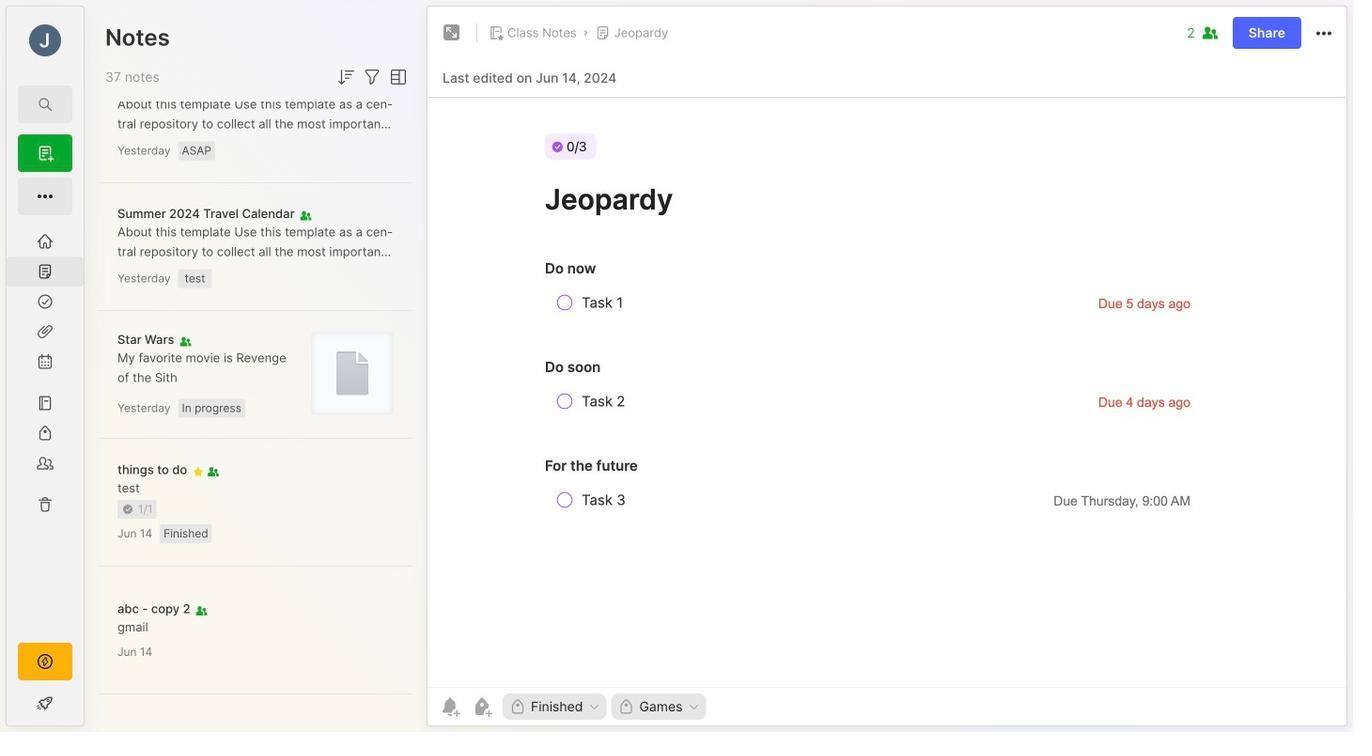 Task type: locate. For each thing, give the bounding box(es) containing it.
more actions image
[[1313, 22, 1335, 45]]

View options field
[[383, 66, 410, 88]]

Finished Tag actions field
[[583, 700, 601, 713]]

main element
[[0, 0, 90, 732]]

note window element
[[427, 6, 1348, 731]]

add tag image
[[471, 695, 493, 718]]

click to expand image
[[82, 697, 96, 720]]

Add filters field
[[361, 66, 383, 88]]

Note Editor text field
[[428, 97, 1347, 687]]

account image
[[29, 24, 61, 56]]

Sort options field
[[335, 66, 357, 88]]

Help and Learning task checklist field
[[7, 688, 84, 718]]

thumbnail image
[[311, 332, 394, 415]]

tree
[[7, 226, 84, 626]]

add filters image
[[361, 66, 383, 88]]



Task type: vqa. For each thing, say whether or not it's contained in the screenshot.
Account field
yes



Task type: describe. For each thing, give the bounding box(es) containing it.
Account field
[[7, 22, 84, 59]]

new note image
[[34, 185, 56, 208]]

Games Tag actions field
[[683, 700, 701, 713]]

home image
[[36, 232, 55, 251]]

add a reminder image
[[439, 695, 461, 718]]

expand note image
[[441, 22, 463, 44]]

More actions field
[[1313, 21, 1335, 45]]

edit search image
[[34, 93, 56, 116]]

new note image
[[34, 142, 56, 164]]

tree inside main element
[[7, 226, 84, 626]]

upgrade image
[[34, 650, 56, 673]]



